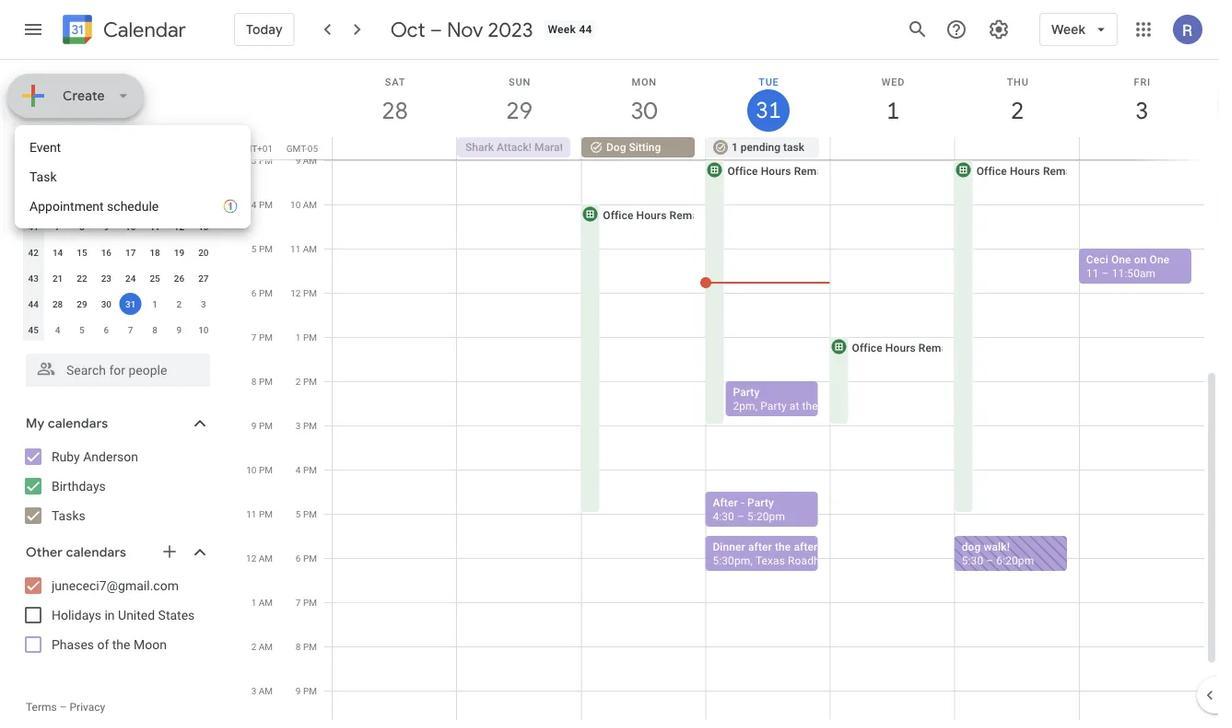 Task type: describe. For each thing, give the bounding box(es) containing it.
dog sitting button
[[582, 137, 695, 158]]

-
[[741, 496, 745, 509]]

privacy
[[70, 701, 105, 714]]

4 cell from the left
[[1079, 137, 1204, 159]]

marathon
[[535, 141, 582, 154]]

november 5 element
[[71, 319, 93, 341]]

pm left "1 pm"
[[259, 332, 273, 343]]

dog
[[606, 141, 626, 154]]

3 am
[[251, 686, 273, 697]]

sitting
[[629, 141, 661, 154]]

party
[[822, 541, 847, 553]]

40
[[28, 195, 39, 206]]

2 one from the left
[[1150, 253, 1170, 266]]

other
[[26, 545, 63, 561]]

2pm
[[733, 400, 755, 412]]

today button
[[234, 7, 295, 52]]

pm right 11 pm
[[303, 509, 317, 520]]

13 element
[[192, 216, 215, 238]]

29 link
[[498, 89, 541, 132]]

2 for november 2 element
[[177, 299, 182, 310]]

october 2023 grid
[[18, 162, 216, 343]]

schedule
[[107, 199, 159, 214]]

– right oct
[[430, 17, 442, 42]]

1 vertical spatial 9 pm
[[296, 686, 317, 697]]

thu 2
[[1007, 76, 1029, 126]]

2 am
[[251, 641, 273, 653]]

16
[[101, 247, 112, 258]]

column header inside the october 2023 grid
[[21, 162, 46, 188]]

16 element
[[95, 241, 117, 264]]

1 for november 1 element
[[152, 299, 158, 310]]

pm left 12 pm
[[259, 288, 273, 299]]

4 up 11 "element"
[[152, 195, 158, 206]]

1 pm
[[296, 332, 317, 343]]

other calendars
[[26, 545, 126, 561]]

7 down appointment
[[55, 221, 60, 232]]

1 one from the left
[[1111, 253, 1131, 266]]

row containing 43
[[21, 265, 216, 291]]

9 right 3 am
[[296, 686, 301, 697]]

29 element
[[71, 293, 93, 315]]

2 horizontal spatial 5
[[296, 509, 301, 520]]

1 horizontal spatial 2023
[[488, 17, 533, 42]]

party inside after - party 4:30 – 5:20pm
[[747, 496, 774, 509]]

after - party 4:30 – 5:20pm
[[713, 496, 785, 523]]

1 for 1 pending task
[[732, 141, 738, 154]]

5:30pm
[[713, 554, 751, 567]]

20
[[198, 247, 209, 258]]

fri 3
[[1134, 76, 1151, 126]]

nov
[[447, 17, 483, 42]]

44 inside 'row'
[[28, 299, 39, 310]]

ruby anderson
[[52, 449, 138, 465]]

united
[[118, 608, 155, 623]]

my calendars
[[26, 416, 108, 432]]

10 am
[[290, 199, 317, 210]]

pm down "1 pm"
[[303, 376, 317, 387]]

12 for 12 am
[[246, 553, 256, 564]]

25 element
[[144, 267, 166, 289]]

18
[[150, 247, 160, 258]]

4 right 10 pm
[[296, 465, 301, 476]]

pm right 12 am
[[303, 553, 317, 564]]

appointment schedule
[[29, 199, 159, 214]]

1 cell from the left
[[333, 137, 457, 159]]

2 inside thu 2
[[1010, 95, 1023, 126]]

september 30 element
[[47, 190, 69, 212]]

dog
[[962, 541, 981, 553]]

gmt+01
[[238, 143, 273, 154]]

row containing 40
[[21, 188, 216, 214]]

8 right 2 am
[[296, 641, 301, 653]]

3 inside fri 3
[[1134, 95, 1148, 126]]

18 element
[[144, 241, 166, 264]]

21 element
[[47, 267, 69, 289]]

3 down 2 pm
[[296, 420, 301, 431]]

pm right 2 am
[[303, 641, 317, 653]]

november 6 element
[[95, 319, 117, 341]]

phases of the moon
[[52, 637, 167, 653]]

november 1 element
[[144, 293, 166, 315]]

terms – privacy
[[26, 701, 105, 714]]

12 pm
[[291, 288, 317, 299]]

8 left 2 pm
[[251, 376, 257, 387]]

1 am
[[251, 597, 273, 608]]

my calendars button
[[4, 409, 229, 439]]

2 down the "s" row
[[104, 195, 109, 206]]

am for 1 am
[[259, 597, 273, 608]]

22 element
[[71, 267, 93, 289]]

pm right 10 pm
[[303, 465, 317, 476]]

calendars for my calendars
[[48, 416, 108, 432]]

2 cell from the left
[[830, 137, 955, 159]]

12 for 12
[[174, 221, 184, 232]]

in
[[105, 608, 115, 623]]

week for week 44
[[548, 23, 576, 36]]

7 right 1 am
[[296, 597, 301, 608]]

create button
[[7, 74, 144, 118]]

17
[[125, 247, 136, 258]]

states
[[158, 608, 195, 623]]

appointment
[[29, 199, 104, 214]]

10 for november 10 'element'
[[198, 324, 209, 335]]

ceci one on one 11 – 11:50am
[[1086, 253, 1170, 280]]

22
[[77, 273, 87, 284]]

tue 31
[[755, 76, 780, 125]]

2 pm
[[296, 376, 317, 387]]

am for 11 am
[[303, 243, 317, 254]]

roadhouse
[[788, 554, 844, 567]]

1 horizontal spatial 4 pm
[[296, 465, 317, 476]]

moon
[[134, 637, 167, 653]]

shark
[[465, 141, 494, 154]]

5:20pm
[[747, 510, 785, 523]]

row containing 45
[[21, 317, 216, 343]]

junececi7@gmail.com
[[52, 578, 179, 594]]

8 right november 7 element
[[152, 324, 158, 335]]

12 for 12 pm
[[291, 288, 301, 299]]

1 for 1 pm
[[296, 332, 301, 343]]

4 left 10 am
[[251, 199, 257, 210]]

12 element
[[168, 216, 190, 238]]

1 for 1 am
[[251, 597, 256, 608]]

calendar
[[103, 17, 186, 43]]

31 link
[[747, 89, 790, 132]]

0 horizontal spatial 7 pm
[[251, 332, 273, 343]]

attack!
[[497, 141, 532, 154]]

42
[[28, 247, 39, 258]]

3 cell from the left
[[955, 137, 1079, 159]]

30 for september 30 element
[[52, 195, 63, 206]]

calendars for other calendars
[[66, 545, 126, 561]]

shark attack! marathon button
[[457, 137, 582, 158]]

10 for 10 am
[[290, 199, 301, 210]]

oct – nov 2023
[[390, 17, 533, 42]]

30 element
[[95, 293, 117, 315]]

tue
[[759, 76, 779, 88]]

11 for 11 am
[[290, 243, 301, 254]]

anderson
[[83, 449, 138, 465]]

pm left 11 am
[[259, 243, 273, 254]]

28 link
[[374, 89, 416, 132]]

25
[[150, 273, 160, 284]]

– right terms
[[60, 701, 67, 714]]

gmt-05
[[286, 143, 318, 154]]

23 element
[[95, 267, 117, 289]]

0 horizontal spatial 3 pm
[[251, 155, 273, 166]]

2 for 2 pm
[[296, 376, 301, 387]]

pm up 10 pm
[[259, 420, 273, 431]]

11 pm
[[246, 509, 273, 520]]

ceci
[[1086, 253, 1109, 266]]

5:30
[[962, 554, 984, 567]]

28 inside grid
[[381, 95, 407, 126]]

4 inside november 4 element
[[55, 324, 60, 335]]

30 link
[[623, 89, 665, 132]]

3 down "gmt+01"
[[251, 155, 257, 166]]

27 element
[[192, 267, 215, 289]]

dinner after the after-party 5:30pm , texas roadhouse
[[713, 541, 847, 567]]

holidays in united states
[[52, 608, 195, 623]]

1 horizontal spatial 3 pm
[[296, 420, 317, 431]]

6 inside november 6 element
[[104, 324, 109, 335]]

9 down gmt- at the top left of the page
[[296, 155, 301, 166]]

45
[[28, 324, 39, 335]]

31, today element
[[120, 293, 142, 315]]

am for 3 am
[[259, 686, 273, 697]]

privacy link
[[70, 701, 105, 714]]

26 element
[[168, 267, 190, 289]]

13
[[198, 221, 209, 232]]

10 element
[[120, 216, 142, 238]]

9 right november 8 element
[[177, 324, 182, 335]]

terms link
[[26, 701, 57, 714]]

15 element
[[71, 241, 93, 264]]

20 element
[[192, 241, 215, 264]]

thu
[[1007, 76, 1029, 88]]

wed 1
[[882, 76, 905, 126]]

pm up 2 pm
[[303, 332, 317, 343]]

terms
[[26, 701, 57, 714]]

am for 9 am
[[303, 155, 317, 166]]

dog sitting
[[606, 141, 661, 154]]

other calendars button
[[4, 538, 229, 568]]



Task type: vqa. For each thing, say whether or not it's contained in the screenshot.


Task type: locate. For each thing, give the bounding box(es) containing it.
the
[[775, 541, 791, 553], [112, 637, 130, 653]]

11 for 11 pm
[[246, 509, 257, 520]]

1 vertical spatial 29
[[77, 299, 87, 310]]

holidays
[[52, 608, 101, 623]]

31
[[755, 96, 780, 125], [125, 299, 136, 310]]

30 inside mon 30
[[630, 95, 656, 126]]

0 vertical spatial 4 pm
[[251, 199, 273, 210]]

0 horizontal spatial 6
[[104, 324, 109, 335]]

october 2023
[[26, 139, 112, 156]]

2023 right nov
[[488, 17, 533, 42]]

1 horizontal spatial 30
[[101, 299, 112, 310]]

14
[[52, 247, 63, 258]]

the right of
[[112, 637, 130, 653]]

12 inside the october 2023 grid
[[174, 221, 184, 232]]

dog walk! 5:30 – 6:20pm
[[962, 541, 1034, 567]]

None search field
[[0, 347, 229, 387]]

24
[[125, 273, 136, 284]]

sun
[[509, 76, 531, 88]]

task
[[783, 141, 805, 154]]

10 pm
[[246, 465, 273, 476]]

the inside other calendars list
[[112, 637, 130, 653]]

phases
[[52, 637, 94, 653]]

0 horizontal spatial ,
[[751, 554, 753, 567]]

–
[[430, 17, 442, 42], [1102, 267, 1109, 280], [737, 510, 745, 523], [986, 554, 994, 567], [60, 701, 67, 714]]

2 left november 3 element
[[177, 299, 182, 310]]

week for week
[[1052, 21, 1086, 38]]

cell down 28 link in the left of the page
[[333, 137, 457, 159]]

pm right 3 am
[[303, 686, 317, 697]]

1 horizontal spatial 7 pm
[[296, 597, 317, 608]]

0 horizontal spatial week
[[548, 23, 576, 36]]

0 vertical spatial 5 pm
[[251, 243, 273, 254]]

row group containing 40
[[21, 188, 216, 343]]

the inside dinner after the after-party 5:30pm , texas roadhouse
[[775, 541, 791, 553]]

2 horizontal spatial 30
[[630, 95, 656, 126]]

cell down 3 link
[[1079, 137, 1204, 159]]

cell
[[333, 137, 457, 159], [830, 137, 955, 159], [955, 137, 1079, 159], [1079, 137, 1204, 159]]

1 horizontal spatial 12
[[246, 553, 256, 564]]

– inside ceci one on one 11 – 11:50am
[[1102, 267, 1109, 280]]

0 vertical spatial calendars
[[48, 416, 108, 432]]

7 inside november 7 element
[[128, 324, 133, 335]]

calendars inside dropdown button
[[66, 545, 126, 561]]

3 right november 2 element
[[201, 299, 206, 310]]

24 element
[[120, 267, 142, 289]]

am down 2 am
[[259, 686, 273, 697]]

0 horizontal spatial 9 pm
[[251, 420, 273, 431]]

row inside grid
[[324, 137, 1219, 159]]

row containing 42
[[21, 240, 216, 265]]

10 up 11 am
[[290, 199, 301, 210]]

1 vertical spatial 6
[[104, 324, 109, 335]]

28
[[381, 95, 407, 126], [52, 299, 63, 310]]

one right on
[[1150, 253, 1170, 266]]

19 element
[[168, 241, 190, 264]]

november 3 element
[[192, 293, 215, 315]]

calendar element
[[59, 11, 186, 52]]

9 pm up 10 pm
[[251, 420, 273, 431]]

one up 11:50am
[[1111, 253, 1131, 266]]

grid
[[236, 60, 1219, 722]]

9
[[296, 155, 301, 166], [104, 221, 109, 232], [177, 324, 182, 335], [251, 420, 257, 431], [296, 686, 301, 697]]

0 horizontal spatial 31
[[125, 299, 136, 310]]

30 right 40
[[52, 195, 63, 206]]

3 pm down "gmt+01"
[[251, 155, 273, 166]]

12 down 11 am
[[291, 288, 301, 299]]

17 element
[[120, 241, 142, 264]]

0 vertical spatial 5
[[251, 243, 257, 254]]

dinner
[[713, 541, 746, 553]]

week button
[[1040, 7, 1118, 52]]

0 vertical spatial party
[[733, 386, 760, 399]]

pm left 2 pm
[[259, 376, 273, 387]]

2 for 2 am
[[251, 641, 256, 653]]

am for 12 am
[[259, 553, 273, 564]]

19
[[174, 247, 184, 258]]

0 horizontal spatial 29
[[77, 299, 87, 310]]

row group inside the october 2023 grid
[[21, 188, 216, 343]]

1 horizontal spatial the
[[775, 541, 791, 553]]

sat 28
[[381, 76, 407, 126]]

0 horizontal spatial 30
[[52, 195, 63, 206]]

november 10 element
[[192, 319, 215, 341]]

1 down 12 pm
[[296, 332, 301, 343]]

9 down appointment schedule in the top left of the page
[[104, 221, 109, 232]]

0 vertical spatial 9 pm
[[251, 420, 273, 431]]

– inside after - party 4:30 – 5:20pm
[[737, 510, 745, 523]]

0 vertical spatial 44
[[579, 23, 592, 36]]

0 vertical spatial ,
[[755, 400, 758, 412]]

12
[[174, 221, 184, 232], [291, 288, 301, 299], [246, 553, 256, 564]]

3 up 10 element
[[128, 195, 133, 206]]

11 for 11
[[150, 221, 160, 232]]

28 element
[[47, 293, 69, 315]]

5 inside 'row'
[[79, 324, 85, 335]]

29 inside the october 2023 grid
[[77, 299, 87, 310]]

s row
[[21, 162, 216, 188]]

1 down 12 am
[[251, 597, 256, 608]]

create
[[63, 88, 105, 104]]

1 vertical spatial 30
[[52, 195, 63, 206]]

office
[[728, 165, 758, 177], [977, 165, 1007, 177], [603, 209, 634, 222], [852, 341, 883, 354]]

oct
[[390, 17, 425, 42]]

1 vertical spatial 12
[[291, 288, 301, 299]]

1 inside button
[[732, 141, 738, 154]]

the for after
[[775, 541, 791, 553]]

7 pm
[[251, 332, 273, 343], [296, 597, 317, 608]]

1 vertical spatial 5 pm
[[296, 509, 317, 520]]

1 vertical spatial 44
[[28, 299, 39, 310]]

5 left november 6 element at the top left of the page
[[79, 324, 85, 335]]

calendar heading
[[100, 17, 186, 43]]

0 horizontal spatial 12
[[174, 221, 184, 232]]

12 down 11 pm
[[246, 553, 256, 564]]

0 vertical spatial 12
[[174, 221, 184, 232]]

1 vertical spatial ,
[[751, 554, 753, 567]]

29 down sun
[[505, 95, 532, 126]]

calendars
[[48, 416, 108, 432], [66, 545, 126, 561]]

cell down 2 link
[[955, 137, 1079, 159]]

30 for 30 element
[[101, 299, 112, 310]]

pm down 10 pm
[[259, 509, 273, 520]]

8 down appointment schedule in the top left of the page
[[79, 221, 85, 232]]

0 vertical spatial 2023
[[488, 17, 533, 42]]

after
[[748, 541, 772, 553]]

0 vertical spatial the
[[775, 541, 791, 553]]

0 vertical spatial 6
[[251, 288, 257, 299]]

1 vertical spatial 31
[[125, 299, 136, 310]]

1 link
[[872, 89, 914, 132]]

6:20pm
[[997, 554, 1034, 567]]

sun 29
[[505, 76, 532, 126]]

6 right 12 am
[[296, 553, 301, 564]]

1 vertical spatial 2023
[[81, 139, 112, 156]]

3 down fri on the top of page
[[1134, 95, 1148, 126]]

0 vertical spatial 6 pm
[[251, 288, 273, 299]]

10 right november 9 element on the left of the page
[[198, 324, 209, 335]]

2023 up the "s" row
[[81, 139, 112, 156]]

9 pm right 3 am
[[296, 686, 317, 697]]

28 inside 'row'
[[52, 299, 63, 310]]

12 right 11 "element"
[[174, 221, 184, 232]]

5 left 11 am
[[251, 243, 257, 254]]

1 vertical spatial 3 pm
[[296, 420, 317, 431]]

0 vertical spatial 7 pm
[[251, 332, 273, 343]]

am for 2 am
[[259, 641, 273, 653]]

wed
[[882, 76, 905, 88]]

0 horizontal spatial 8 pm
[[251, 376, 273, 387]]

11 down 10 am
[[290, 243, 301, 254]]

column header
[[21, 162, 46, 188]]

31 right 30 element
[[125, 299, 136, 310]]

2 vertical spatial 5
[[296, 509, 301, 520]]

10 inside 'element'
[[198, 324, 209, 335]]

office hours remade
[[728, 165, 835, 177], [977, 165, 1084, 177], [603, 209, 711, 222], [852, 341, 960, 354]]

1 inside wed 1
[[885, 95, 899, 126]]

11 element
[[144, 216, 166, 238]]

7 pm left "1 pm"
[[251, 332, 273, 343]]

5 pm
[[251, 243, 273, 254], [296, 509, 317, 520]]

my calendars list
[[4, 442, 229, 531]]

11:50am
[[1112, 267, 1156, 280]]

1 vertical spatial 7 pm
[[296, 597, 317, 608]]

ruby
[[52, 449, 80, 465]]

– inside dog walk! 5:30 – 6:20pm
[[986, 554, 994, 567]]

mon 30
[[630, 76, 657, 126]]

10 up 11 pm
[[246, 465, 257, 476]]

7 left november 8 element
[[128, 324, 133, 335]]

hours
[[761, 165, 791, 177], [1010, 165, 1040, 177], [636, 209, 667, 222], [886, 341, 916, 354]]

2 link
[[997, 89, 1039, 132]]

on
[[1134, 253, 1147, 266]]

row group
[[21, 188, 216, 343]]

1 vertical spatial the
[[112, 637, 130, 653]]

settings menu image
[[988, 18, 1010, 41]]

party up 2pm ,
[[733, 386, 760, 399]]

10 for 10 element
[[125, 221, 136, 232]]

43
[[28, 273, 39, 284]]

30 down mon
[[630, 95, 656, 126]]

november 4 element
[[47, 319, 69, 341]]

5 pm right 11 pm
[[296, 509, 317, 520]]

calendars up ruby
[[48, 416, 108, 432]]

cell down 1 link
[[830, 137, 955, 159]]

pm down 2 pm
[[303, 420, 317, 431]]

0 horizontal spatial 4 pm
[[251, 199, 273, 210]]

1 vertical spatial calendars
[[66, 545, 126, 561]]

1 horizontal spatial 44
[[579, 23, 592, 36]]

am up 1 am
[[259, 553, 273, 564]]

4:30
[[713, 510, 734, 523]]

6 pm right 12 am
[[296, 553, 317, 564]]

remade
[[794, 165, 835, 177], [1043, 165, 1084, 177], [670, 209, 711, 222], [919, 341, 960, 354]]

1 vertical spatial 8 pm
[[296, 641, 317, 653]]

1 right 31, today element
[[152, 299, 158, 310]]

add other calendars image
[[160, 543, 179, 561]]

pm up "1 pm"
[[303, 288, 317, 299]]

1 horizontal spatial 29
[[505, 95, 532, 126]]

10 for 10 pm
[[246, 465, 257, 476]]

1 right september 30 element
[[79, 195, 85, 206]]

05
[[308, 143, 318, 154]]

6 right 'november 5' element
[[104, 324, 109, 335]]

row
[[324, 137, 1219, 159], [21, 188, 216, 214], [21, 214, 216, 240], [21, 240, 216, 265], [21, 265, 216, 291], [21, 291, 216, 317], [21, 317, 216, 343]]

8
[[79, 221, 85, 232], [152, 324, 158, 335], [251, 376, 257, 387], [296, 641, 301, 653]]

1 vertical spatial 28
[[52, 299, 63, 310]]

1 vertical spatial party
[[747, 496, 774, 509]]

of
[[97, 637, 109, 653]]

11 right 10 element
[[150, 221, 160, 232]]

11 inside "element"
[[150, 221, 160, 232]]

1 horizontal spatial 6 pm
[[296, 553, 317, 564]]

1 horizontal spatial 6
[[251, 288, 257, 299]]

shark attack! marathon
[[465, 141, 582, 154]]

1 pending task button
[[706, 137, 819, 158]]

2 vertical spatial 30
[[101, 299, 112, 310]]

mon
[[632, 76, 657, 88]]

5
[[251, 243, 257, 254], [79, 324, 85, 335], [296, 509, 301, 520]]

2 vertical spatial 6
[[296, 553, 301, 564]]

am down 9 am
[[303, 199, 317, 210]]

Search for people text field
[[37, 354, 199, 387]]

3
[[1134, 95, 1148, 126], [251, 155, 257, 166], [128, 195, 133, 206], [201, 299, 206, 310], [296, 420, 301, 431], [251, 686, 256, 697]]

1 horizontal spatial week
[[1052, 21, 1086, 38]]

7 pm right 1 am
[[296, 597, 317, 608]]

5 right 11 pm
[[296, 509, 301, 520]]

29 right 28 element
[[77, 299, 87, 310]]

other calendars list
[[4, 571, 229, 660]]

1 horizontal spatial 28
[[381, 95, 407, 126]]

9 up 10 pm
[[251, 420, 257, 431]]

one
[[1111, 253, 1131, 266], [1150, 253, 1170, 266]]

october
[[26, 139, 78, 156]]

the up texas
[[775, 541, 791, 553]]

1 vertical spatial 5
[[79, 324, 85, 335]]

november 2 element
[[168, 293, 190, 315]]

1 vertical spatial 6 pm
[[296, 553, 317, 564]]

row containing 44
[[21, 291, 216, 317]]

1 horizontal spatial 9 pm
[[296, 686, 317, 697]]

10 down schedule
[[125, 221, 136, 232]]

0 horizontal spatial 6 pm
[[251, 288, 273, 299]]

31 down tue
[[755, 96, 780, 125]]

week
[[1052, 21, 1086, 38], [548, 23, 576, 36]]

task
[[29, 169, 57, 184]]

row containing shark attack! marathon
[[324, 137, 1219, 159]]

14 element
[[47, 241, 69, 264]]

after
[[713, 496, 738, 509]]

0 vertical spatial 8 pm
[[251, 376, 273, 387]]

11 inside ceci one on one 11 – 11:50am
[[1086, 267, 1099, 280]]

– down walk!
[[986, 554, 994, 567]]

4 pm left 10 am
[[251, 199, 273, 210]]

3 pm down 2 pm
[[296, 420, 317, 431]]

7 right november 10 'element'
[[251, 332, 257, 343]]

texas
[[756, 554, 785, 567]]

2 horizontal spatial 6
[[296, 553, 301, 564]]

5 pm left 11 am
[[251, 243, 273, 254]]

november 8 element
[[144, 319, 166, 341]]

office hours remade button
[[705, 159, 835, 426], [954, 159, 1084, 514], [580, 204, 711, 514], [829, 336, 960, 426]]

,
[[755, 400, 758, 412], [751, 554, 753, 567]]

1 horizontal spatial 5 pm
[[296, 509, 317, 520]]

grid containing 28
[[236, 60, 1219, 722]]

1 down wed
[[885, 95, 899, 126]]

walk!
[[984, 541, 1010, 553]]

4 left 'november 5' element
[[55, 324, 60, 335]]

11 down ceci
[[1086, 267, 1099, 280]]

pm right 1 am
[[303, 597, 317, 608]]

1 vertical spatial 4 pm
[[296, 465, 317, 476]]

november 7 element
[[120, 319, 142, 341]]

30 right 29 element at left
[[101, 299, 112, 310]]

pm up 11 pm
[[259, 465, 273, 476]]

11
[[150, 221, 160, 232], [290, 243, 301, 254], [1086, 267, 1099, 280], [246, 509, 257, 520]]

row containing 41
[[21, 214, 216, 240]]

– down -
[[737, 510, 745, 523]]

week inside popup button
[[1052, 21, 1086, 38]]

31 cell
[[118, 291, 143, 317]]

1 horizontal spatial 31
[[755, 96, 780, 125]]

am for 10 am
[[303, 199, 317, 210]]

the for of
[[112, 637, 130, 653]]

1 pending task
[[732, 141, 805, 154]]

4 pm right 10 pm
[[296, 465, 317, 476]]

0 vertical spatial 30
[[630, 95, 656, 126]]

6 left 12 pm
[[251, 288, 257, 299]]

15
[[77, 247, 87, 258]]

2 vertical spatial 12
[[246, 553, 256, 564]]

0 horizontal spatial the
[[112, 637, 130, 653]]

0 horizontal spatial 5 pm
[[251, 243, 273, 254]]

after-
[[794, 541, 822, 553]]

0 vertical spatial 29
[[505, 95, 532, 126]]

, inside dinner after the after-party 5:30pm , texas roadhouse
[[751, 554, 753, 567]]

pm
[[259, 155, 273, 166], [259, 199, 273, 210], [259, 243, 273, 254], [259, 288, 273, 299], [303, 288, 317, 299], [259, 332, 273, 343], [303, 332, 317, 343], [259, 376, 273, 387], [303, 376, 317, 387], [259, 420, 273, 431], [303, 420, 317, 431], [259, 465, 273, 476], [303, 465, 317, 476], [259, 509, 273, 520], [303, 509, 317, 520], [303, 553, 317, 564], [303, 597, 317, 608], [303, 641, 317, 653], [303, 686, 317, 697]]

event
[[29, 140, 61, 155]]

0 vertical spatial 3 pm
[[251, 155, 273, 166]]

12 am
[[246, 553, 273, 564]]

main drawer image
[[22, 18, 44, 41]]

3 link
[[1121, 89, 1163, 132]]

0 horizontal spatial 28
[[52, 299, 63, 310]]

am up 12 pm
[[303, 243, 317, 254]]

1 horizontal spatial 5
[[251, 243, 257, 254]]

3 down 2 am
[[251, 686, 256, 697]]

2 horizontal spatial 12
[[291, 288, 301, 299]]

1 horizontal spatial one
[[1150, 253, 1170, 266]]

0 horizontal spatial 5
[[79, 324, 85, 335]]

29
[[505, 95, 532, 126], [77, 299, 87, 310]]

pm down "gmt+01"
[[259, 155, 273, 166]]

2 inside november 2 element
[[177, 299, 182, 310]]

28 down sat
[[381, 95, 407, 126]]

gmt-
[[286, 143, 308, 154]]

0 vertical spatial 28
[[381, 95, 407, 126]]

november 9 element
[[168, 319, 190, 341]]

0 horizontal spatial 2023
[[81, 139, 112, 156]]

fri
[[1134, 76, 1151, 88]]

30
[[630, 95, 656, 126], [52, 195, 63, 206], [101, 299, 112, 310]]

31 inside grid
[[755, 96, 780, 125]]

31 inside cell
[[125, 299, 136, 310]]

0 horizontal spatial one
[[1111, 253, 1131, 266]]

– down ceci
[[1102, 267, 1109, 280]]

8 pm left 2 pm
[[251, 376, 273, 387]]

1 left pending
[[732, 141, 738, 154]]

0 horizontal spatial 44
[[28, 299, 39, 310]]

0 vertical spatial 31
[[755, 96, 780, 125]]

party
[[733, 386, 760, 399], [747, 496, 774, 509]]

pm left 10 am
[[259, 199, 273, 210]]

1 horizontal spatial ,
[[755, 400, 758, 412]]

s
[[55, 170, 60, 181]]

1 horizontal spatial 8 pm
[[296, 641, 317, 653]]

6 pm left 12 pm
[[251, 288, 273, 299]]

calendars inside dropdown button
[[48, 416, 108, 432]]



